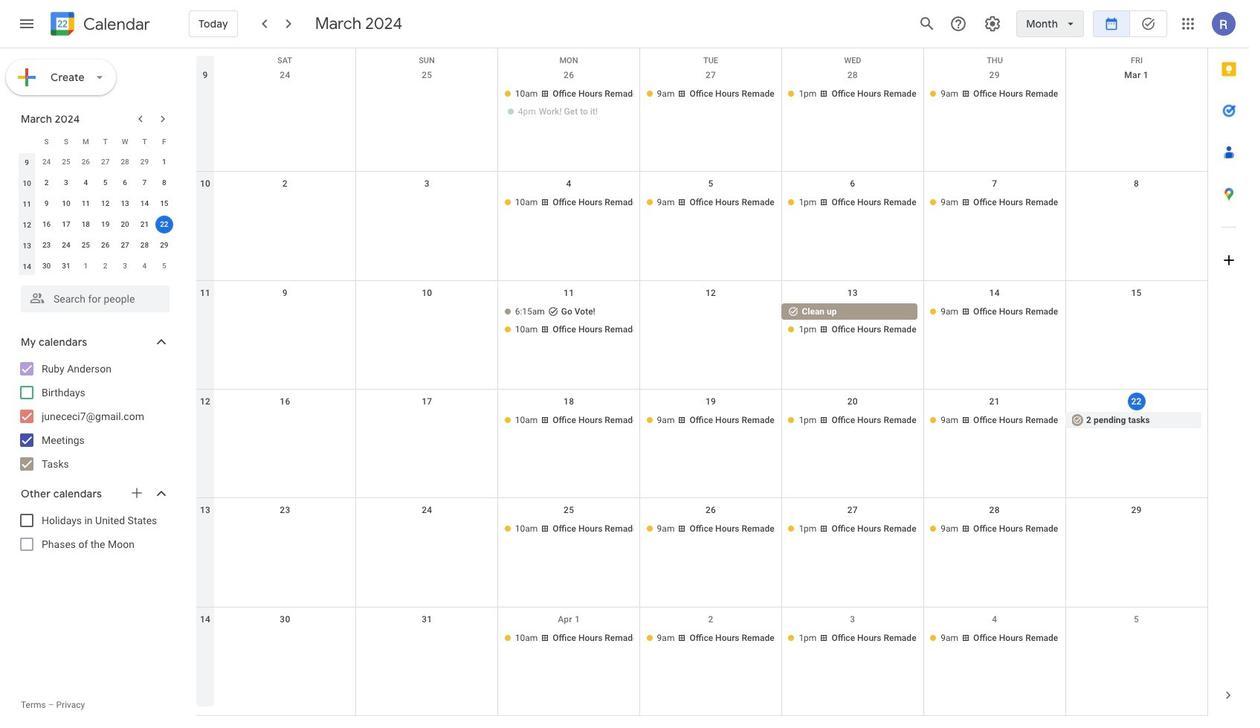 Task type: vqa. For each thing, say whether or not it's contained in the screenshot.
27 element
yes



Task type: locate. For each thing, give the bounding box(es) containing it.
main drawer image
[[18, 15, 36, 33]]

31 element
[[57, 257, 75, 275]]

21 element
[[136, 216, 154, 233]]

None search field
[[0, 280, 184, 312]]

Search for people text field
[[30, 286, 161, 312]]

april 1 element
[[77, 257, 95, 275]]

cell
[[214, 86, 356, 121], [356, 86, 498, 121], [498, 86, 640, 121], [1066, 86, 1208, 121], [214, 194, 356, 212], [356, 194, 498, 212], [1066, 194, 1208, 212], [154, 214, 174, 235], [214, 303, 356, 339], [356, 303, 498, 339], [498, 303, 640, 339], [640, 303, 782, 339], [782, 303, 924, 339], [1066, 303, 1208, 339], [214, 412, 356, 430], [356, 412, 498, 430], [214, 521, 356, 539], [356, 521, 498, 539], [1066, 521, 1208, 539], [214, 630, 356, 647], [356, 630, 498, 647], [1066, 630, 1208, 647]]

6 element
[[116, 174, 134, 192]]

march 2024 grid
[[14, 131, 174, 277]]

february 24 element
[[38, 153, 55, 171]]

february 25 element
[[57, 153, 75, 171]]

cell inside march 2024 grid
[[154, 214, 174, 235]]

27 element
[[116, 236, 134, 254]]

13 element
[[116, 195, 134, 213]]

28 element
[[136, 236, 154, 254]]

grid
[[196, 48, 1208, 716]]

11 element
[[77, 195, 95, 213]]

row group
[[17, 152, 174, 277]]

february 27 element
[[96, 153, 114, 171]]

14 element
[[136, 195, 154, 213]]

22, today element
[[155, 216, 173, 233]]

29 element
[[155, 236, 173, 254]]

9 element
[[38, 195, 55, 213]]

24 element
[[57, 236, 75, 254]]

1 element
[[155, 153, 173, 171]]

heading
[[80, 15, 150, 33]]

17 element
[[57, 216, 75, 233]]

row
[[196, 48, 1208, 71], [196, 63, 1208, 172], [17, 131, 174, 152], [17, 152, 174, 173], [196, 172, 1208, 281], [17, 173, 174, 193], [17, 193, 174, 214], [17, 214, 174, 235], [17, 235, 174, 256], [17, 256, 174, 277], [196, 281, 1208, 390], [196, 390, 1208, 498], [196, 498, 1208, 607], [196, 607, 1208, 716]]

tab list
[[1208, 48, 1249, 674]]

april 4 element
[[136, 257, 154, 275]]

heading inside calendar element
[[80, 15, 150, 33]]

april 3 element
[[116, 257, 134, 275]]

26 element
[[96, 236, 114, 254]]

column header
[[17, 131, 37, 152]]

15 element
[[155, 195, 173, 213]]



Task type: describe. For each thing, give the bounding box(es) containing it.
february 26 element
[[77, 153, 95, 171]]

april 2 element
[[96, 257, 114, 275]]

calendar element
[[48, 9, 150, 42]]

add other calendars image
[[129, 486, 144, 500]]

23 element
[[38, 236, 55, 254]]

12 element
[[96, 195, 114, 213]]

column header inside march 2024 grid
[[17, 131, 37, 152]]

my calendars list
[[3, 357, 184, 476]]

5 element
[[96, 174, 114, 192]]

4 element
[[77, 174, 95, 192]]

february 28 element
[[116, 153, 134, 171]]

2 element
[[38, 174, 55, 192]]

other calendars list
[[3, 509, 184, 556]]

row group inside march 2024 grid
[[17, 152, 174, 277]]

30 element
[[38, 257, 55, 275]]

20 element
[[116, 216, 134, 233]]

25 element
[[77, 236, 95, 254]]

7 element
[[136, 174, 154, 192]]

february 29 element
[[136, 153, 154, 171]]

16 element
[[38, 216, 55, 233]]

10 element
[[57, 195, 75, 213]]

19 element
[[96, 216, 114, 233]]

18 element
[[77, 216, 95, 233]]

3 element
[[57, 174, 75, 192]]

april 5 element
[[155, 257, 173, 275]]

8 element
[[155, 174, 173, 192]]

settings menu image
[[984, 15, 1002, 33]]



